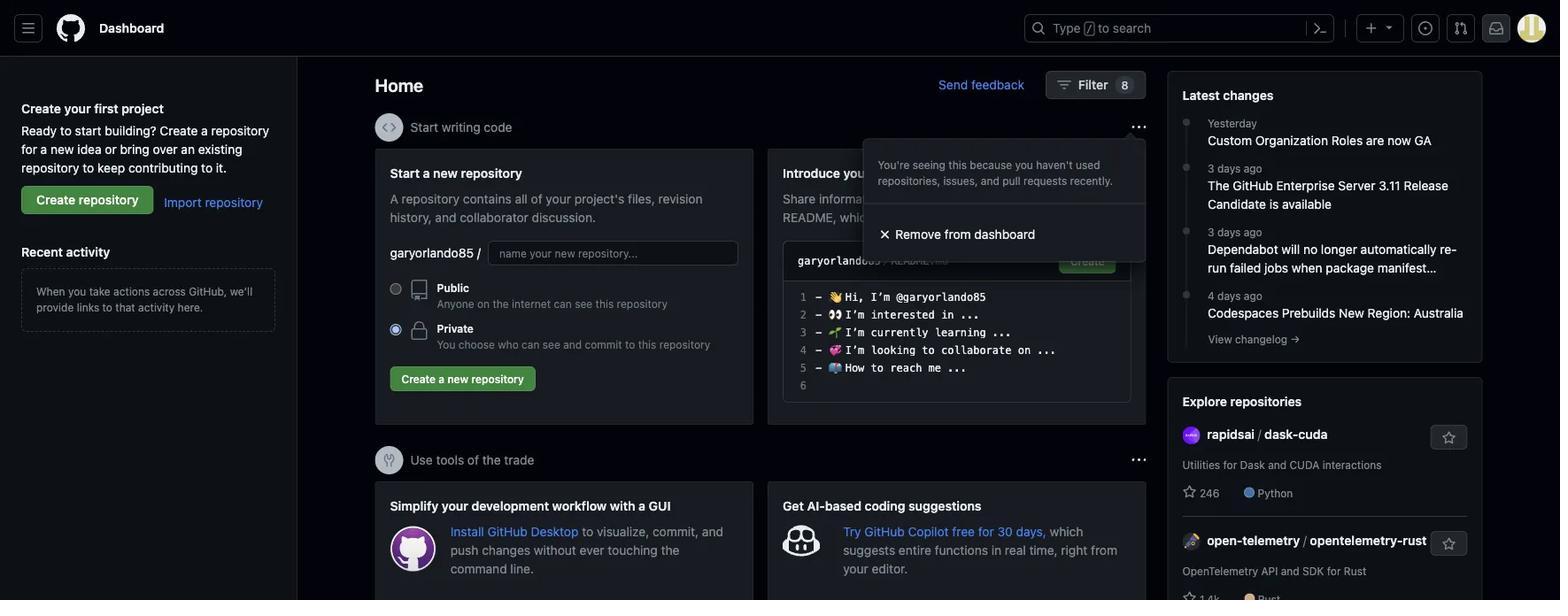 Task type: locate. For each thing, give the bounding box(es) containing it.
2 horizontal spatial this
[[949, 159, 967, 171]]

garyorlando85 inside introduce yourself with a profile readme element
[[798, 255, 881, 267]]

3 ago from the top
[[1244, 290, 1263, 302]]

... right me
[[948, 362, 967, 375]]

you're
[[878, 159, 910, 171]]

0 vertical spatial changes
[[1223, 88, 1274, 102]]

1 vertical spatial changes
[[1208, 279, 1256, 294]]

to right how
[[871, 362, 884, 375]]

and down because
[[981, 175, 1000, 187]]

opentelemetry
[[1183, 565, 1258, 577]]

github inside simplify your development workflow with a gui element
[[488, 524, 528, 539]]

1 horizontal spatial see
[[575, 298, 593, 310]]

→
[[1291, 333, 1300, 345]]

project
[[121, 101, 164, 116]]

you're seeing this because you haven't used repositories, issues, and pull requests recently.
[[878, 159, 1113, 187]]

0 vertical spatial why am i seeing this? image
[[1132, 120, 1146, 135]]

3 - from the top
[[816, 327, 822, 339]]

github inside get ai-based coding suggestions element
[[865, 524, 905, 539]]

ago down custom
[[1244, 162, 1262, 174]]

which inside share information about yourself by creating a profile readme, which appears at the top of your profile page.
[[840, 210, 873, 224]]

activity inside when you take actions across github, we'll provide links to that activity here.
[[138, 301, 175, 313]]

ago inside 3 days ago dependabot will no longer automatically re- run failed jobs when package manifest changes
[[1244, 226, 1262, 238]]

repository down "it."
[[205, 195, 263, 210]]

None radio
[[390, 283, 402, 295]]

1 vertical spatial 4
[[800, 344, 807, 357]]

2 vertical spatial days
[[1218, 290, 1241, 302]]

latest changes
[[1183, 88, 1274, 102]]

Repository name text field
[[488, 241, 739, 266]]

4 dot fill image from the top
[[1179, 288, 1194, 302]]

and right history,
[[435, 210, 456, 224]]

open-telemetry / opentelemetry-rust
[[1207, 533, 1427, 548]]

for inside create your first project ready to start building? create a repository for a new idea or bring over an existing repository to keep contributing to it.
[[21, 142, 37, 156]]

to
[[1098, 21, 1110, 35], [60, 123, 72, 138], [83, 160, 94, 175], [201, 160, 213, 175], [102, 301, 112, 313], [625, 338, 635, 351], [922, 344, 935, 357], [871, 362, 884, 375], [582, 524, 593, 539]]

your down creating
[[1000, 210, 1025, 224]]

0 vertical spatial yourself
[[843, 166, 892, 180]]

building?
[[105, 123, 156, 138]]

star this repository image
[[1442, 431, 1456, 445]]

your down suggests
[[843, 561, 868, 576]]

or
[[105, 142, 117, 156]]

see right who
[[543, 338, 560, 351]]

touching
[[608, 543, 658, 557]]

📫
[[828, 362, 839, 375]]

create a new repository
[[402, 373, 524, 385]]

changes inside 3 days ago dependabot will no longer automatically re- run failed jobs when package manifest changes
[[1208, 279, 1256, 294]]

used
[[1076, 159, 1100, 171]]

3 down 2
[[800, 327, 807, 339]]

feedback
[[971, 77, 1024, 92]]

start for start a new repository
[[390, 166, 420, 180]]

of right tools
[[467, 453, 479, 468]]

3 inside 3 days ago dependabot will no longer automatically re- run failed jobs when package manifest changes
[[1208, 226, 1214, 238]]

git pull request image
[[1454, 21, 1468, 35]]

you up the links
[[68, 285, 86, 298]]

provide
[[36, 301, 74, 313]]

profile
[[934, 166, 972, 180], [1050, 191, 1086, 206], [1028, 210, 1065, 224]]

on inside public anyone on the internet can see this repository
[[477, 298, 490, 310]]

dashboard
[[974, 227, 1035, 242]]

1 horizontal spatial on
[[1018, 344, 1031, 357]]

in left real
[[992, 543, 1002, 557]]

0 horizontal spatial can
[[522, 338, 540, 351]]

/ inside introduce yourself with a profile readme element
[[883, 255, 889, 267]]

new down you
[[448, 373, 469, 385]]

6
[[800, 380, 807, 392]]

0 horizontal spatial you
[[68, 285, 86, 298]]

is
[[1270, 197, 1279, 211]]

use
[[410, 453, 433, 468]]

new for create
[[448, 373, 469, 385]]

from down top
[[944, 227, 971, 242]]

appears
[[877, 210, 923, 224]]

recent activity
[[21, 244, 110, 259]]

github up candidate
[[1233, 178, 1273, 193]]

codespaces
[[1208, 305, 1279, 320]]

explore repositories navigation
[[1168, 377, 1483, 600]]

0 vertical spatial days
[[1217, 162, 1241, 174]]

currently
[[871, 327, 929, 339]]

about
[[887, 191, 920, 206]]

why am i seeing this? image
[[1132, 120, 1146, 135], [1132, 453, 1146, 468]]

latest
[[1183, 88, 1220, 102]]

code image
[[382, 120, 396, 135]]

1 horizontal spatial which
[[1050, 524, 1083, 539]]

your up discussion. at the top of the page
[[546, 191, 571, 206]]

github for which suggests entire functions in real time, right from your editor.
[[865, 524, 905, 539]]

0 horizontal spatial github
[[488, 524, 528, 539]]

dask-
[[1265, 427, 1299, 441]]

github down the "development"
[[488, 524, 528, 539]]

repository right commit
[[659, 338, 710, 351]]

1 horizontal spatial yourself
[[924, 191, 969, 206]]

see inside public anyone on the internet can see this repository
[[575, 298, 593, 310]]

take
[[89, 285, 110, 298]]

get ai-based coding suggestions element
[[768, 482, 1146, 600]]

2 horizontal spatial github
[[1233, 178, 1273, 193]]

and right api
[[1281, 565, 1300, 577]]

0 vertical spatial ago
[[1244, 162, 1262, 174]]

0 vertical spatial can
[[554, 298, 572, 310]]

collaborate
[[941, 344, 1012, 357]]

/ right the 'type'
[[1086, 23, 1093, 35]]

0 vertical spatial 3
[[1208, 162, 1214, 174]]

create inside button
[[402, 373, 436, 385]]

1 vertical spatial 3
[[1208, 226, 1214, 238]]

for inside get ai-based coding suggestions element
[[978, 524, 994, 539]]

dot fill image
[[1179, 115, 1194, 129], [1179, 160, 1194, 174], [1179, 224, 1194, 238], [1179, 288, 1194, 302]]

1 vertical spatial with
[[610, 499, 635, 513]]

1 vertical spatial which
[[1050, 524, 1083, 539]]

1 horizontal spatial from
[[1091, 543, 1118, 557]]

0 vertical spatial see
[[575, 298, 593, 310]]

to left start
[[60, 123, 72, 138]]

0 vertical spatial new
[[51, 142, 74, 156]]

1 ago from the top
[[1244, 162, 1262, 174]]

changes
[[1223, 88, 1274, 102], [1208, 279, 1256, 294], [482, 543, 530, 557]]

a up history,
[[423, 166, 430, 180]]

cuda
[[1290, 459, 1320, 471]]

looking
[[871, 344, 916, 357]]

create up "recent activity"
[[36, 193, 75, 207]]

2 dot fill image from the top
[[1179, 160, 1194, 174]]

from
[[944, 227, 971, 242], [1091, 543, 1118, 557]]

repository inside private you choose who can see and commit to this repository
[[659, 338, 710, 351]]

yesterday
[[1208, 117, 1257, 129]]

0 vertical spatial start
[[410, 120, 438, 135]]

your up start
[[64, 101, 91, 116]]

0 horizontal spatial 4
[[800, 344, 807, 357]]

the left trade
[[482, 453, 501, 468]]

filter image
[[1057, 78, 1071, 92]]

repository up history,
[[402, 191, 460, 206]]

interactions
[[1323, 459, 1382, 471]]

days inside the 4 days ago codespaces prebuilds new region: australia
[[1218, 290, 1241, 302]]

0 vertical spatial with
[[895, 166, 921, 180]]

1 vertical spatial can
[[522, 338, 540, 351]]

to left search
[[1098, 21, 1110, 35]]

free
[[952, 524, 975, 539]]

/ for garyorlando85 /
[[477, 246, 481, 260]]

no
[[1303, 242, 1318, 256]]

python
[[1258, 487, 1293, 499]]

0 vertical spatial on
[[477, 298, 490, 310]]

github up suggests
[[865, 524, 905, 539]]

open-
[[1207, 533, 1243, 548]]

- left 📫
[[816, 362, 822, 375]]

3 dot fill image from the top
[[1179, 224, 1194, 238]]

dot fill image for codespaces prebuilds new region: australia
[[1179, 288, 1194, 302]]

0 horizontal spatial from
[[944, 227, 971, 242]]

2 vertical spatial this
[[638, 338, 656, 351]]

4 down run
[[1208, 290, 1215, 302]]

we'll
[[230, 285, 253, 298]]

0 vertical spatial you
[[1015, 159, 1033, 171]]

1 horizontal spatial github
[[865, 524, 905, 539]]

repository down who
[[471, 373, 524, 385]]

to up me
[[922, 344, 935, 357]]

1 vertical spatial why am i seeing this? image
[[1132, 453, 1146, 468]]

@rapidsai profile image
[[1183, 427, 1200, 444]]

a inside button
[[439, 373, 445, 385]]

from inside "button"
[[944, 227, 971, 242]]

requests
[[1024, 175, 1067, 187]]

from inside the which suggests entire functions in real time, right from your editor.
[[1091, 543, 1118, 557]]

repository
[[211, 123, 269, 138], [21, 160, 79, 175], [461, 166, 522, 180], [402, 191, 460, 206], [79, 193, 139, 207], [205, 195, 263, 210], [617, 298, 668, 310], [659, 338, 710, 351], [471, 373, 524, 385]]

days up dependabot
[[1217, 226, 1241, 238]]

in
[[941, 309, 954, 321], [992, 543, 1002, 557]]

/ left dask-
[[1258, 427, 1261, 441]]

1 horizontal spatial can
[[554, 298, 572, 310]]

anyone
[[437, 298, 474, 310]]

triangle down image
[[1382, 20, 1396, 34]]

4 up 5
[[800, 344, 807, 357]]

new inside create your first project ready to start building? create a repository for a new idea or bring over an existing repository to keep contributing to it.
[[51, 142, 74, 156]]

ago up the codespaces at the right of the page
[[1244, 290, 1263, 302]]

you up "pull"
[[1015, 159, 1033, 171]]

region:
[[1368, 305, 1411, 320]]

yourself down 'issues,'
[[924, 191, 969, 206]]

1 vertical spatial from
[[1091, 543, 1118, 557]]

github
[[1233, 178, 1273, 193], [488, 524, 528, 539], [865, 524, 905, 539]]

0 horizontal spatial yourself
[[843, 166, 892, 180]]

create
[[21, 101, 61, 116], [160, 123, 198, 138], [36, 193, 75, 207], [402, 373, 436, 385]]

history,
[[390, 210, 432, 224]]

1 vertical spatial readme
[[891, 255, 929, 267]]

1 horizontal spatial garyorlando85
[[798, 255, 881, 267]]

1 vertical spatial start
[[390, 166, 420, 180]]

2 vertical spatial new
[[448, 373, 469, 385]]

profile up share information about yourself by creating a profile readme, which appears at the top of your profile page.
[[934, 166, 972, 180]]

1 vertical spatial activity
[[138, 301, 175, 313]]

repository inside a repository contains all of your project's files, revision history, and collaborator discussion.
[[402, 191, 460, 206]]

candidate
[[1208, 197, 1266, 211]]

start inside the "create a new repository" element
[[390, 166, 420, 180]]

4
[[1208, 290, 1215, 302], [800, 344, 807, 357]]

new down writing
[[433, 166, 458, 180]]

in inside 1 - 👋 hi, i'm @garyorlando85 2 - 👀 i'm interested in ... 3 - 🌱 i'm currently learning ... 4 - 💞️ i'm looking to collaborate on ... 5 - 📫 how to reach me ... 6
[[941, 309, 954, 321]]

1 vertical spatial on
[[1018, 344, 1031, 357]]

/ down collaborator
[[477, 246, 481, 260]]

on right anyone
[[477, 298, 490, 310]]

- left the 👋
[[816, 291, 822, 304]]

writing
[[442, 120, 481, 135]]

yourself
[[843, 166, 892, 180], [924, 191, 969, 206]]

changes inside to visualize, commit, and push changes without ever touching the command line.
[[482, 543, 530, 557]]

for left '30'
[[978, 524, 994, 539]]

2 vertical spatial changes
[[482, 543, 530, 557]]

and right dask
[[1268, 459, 1287, 471]]

this inside public anyone on the internet can see this repository
[[596, 298, 614, 310]]

try github copilot free for 30 days, link
[[843, 524, 1050, 539]]

days inside 3 days ago dependabot will no longer automatically re- run failed jobs when package manifest changes
[[1217, 226, 1241, 238]]

dask
[[1240, 459, 1265, 471]]

and inside to visualize, commit, and push changes without ever touching the command line.
[[702, 524, 723, 539]]

with up visualize,
[[610, 499, 635, 513]]

1 why am i seeing this? image from the top
[[1132, 120, 1146, 135]]

1 vertical spatial days
[[1217, 226, 1241, 238]]

can right internet
[[554, 298, 572, 310]]

activity down across
[[138, 301, 175, 313]]

to down take
[[102, 301, 112, 313]]

profile up page.
[[1050, 191, 1086, 206]]

1 vertical spatial you
[[68, 285, 86, 298]]

5 - from the top
[[816, 362, 822, 375]]

your inside create your first project ready to start building? create a repository for a new idea or bring over an existing repository to keep contributing to it.
[[64, 101, 91, 116]]

to left "it."
[[201, 160, 213, 175]]

0 horizontal spatial on
[[477, 298, 490, 310]]

repo image
[[409, 280, 430, 301]]

days inside 3 days ago the github enterprise server 3.11 release candidate is available
[[1217, 162, 1241, 174]]

3 for the github enterprise server 3.11 release candidate is available
[[1208, 162, 1214, 174]]

0 vertical spatial of
[[531, 191, 542, 206]]

create up ready on the top
[[21, 101, 61, 116]]

0 horizontal spatial which
[[840, 210, 873, 224]]

failed
[[1230, 260, 1261, 275]]

organization
[[1255, 133, 1328, 147]]

activity up take
[[66, 244, 110, 259]]

days up the
[[1217, 162, 1241, 174]]

create down lock "icon"
[[402, 373, 436, 385]]

revision
[[658, 191, 703, 206]]

across
[[153, 285, 186, 298]]

introduce yourself with a profile readme
[[783, 166, 1027, 180]]

an
[[181, 142, 195, 156]]

ago inside 3 days ago the github enterprise server 3.11 release candidate is available
[[1244, 162, 1262, 174]]

0 vertical spatial activity
[[66, 244, 110, 259]]

on inside 1 - 👋 hi, i'm @garyorlando85 2 - 👀 i'm interested in ... 3 - 🌱 i'm currently learning ... 4 - 💞️ i'm looking to collaborate on ... 5 - 📫 how to reach me ... 6
[[1018, 344, 1031, 357]]

days for the
[[1217, 162, 1241, 174]]

1 horizontal spatial readme
[[976, 166, 1027, 180]]

homepage image
[[57, 14, 85, 43]]

garyorlando85 up the 👋
[[798, 255, 881, 267]]

readme down remove
[[891, 255, 929, 267]]

/ inside the "create a new repository" element
[[477, 246, 481, 260]]

3 inside 3 days ago the github enterprise server 3.11 release candidate is available
[[1208, 162, 1214, 174]]

None submit
[[1059, 249, 1116, 274]]

development
[[472, 499, 549, 513]]

for down ready on the top
[[21, 142, 37, 156]]

this up 'issues,'
[[949, 159, 967, 171]]

1 horizontal spatial of
[[531, 191, 542, 206]]

0 horizontal spatial readme
[[891, 255, 929, 267]]

/ for type / to search
[[1086, 23, 1093, 35]]

dot fill image for dependabot will no longer automatically re- run failed jobs when package manifest changes
[[1179, 224, 1194, 238]]

2 ago from the top
[[1244, 226, 1262, 238]]

ago up dependabot
[[1244, 226, 1262, 238]]

0 vertical spatial in
[[941, 309, 954, 321]]

and right the commit,
[[702, 524, 723, 539]]

home
[[375, 74, 423, 95]]

repository inside create a new repository button
[[471, 373, 524, 385]]

ago for failed
[[1244, 226, 1262, 238]]

0 vertical spatial from
[[944, 227, 971, 242]]

0 horizontal spatial of
[[467, 453, 479, 468]]

on right 'collaborate'
[[1018, 344, 1031, 357]]

in down @garyorlando85
[[941, 309, 954, 321]]

keep
[[97, 160, 125, 175]]

3 days ago the github enterprise server 3.11 release candidate is available
[[1208, 162, 1449, 211]]

days
[[1217, 162, 1241, 174], [1217, 226, 1241, 238], [1218, 290, 1241, 302]]

create a new repository element
[[390, 164, 739, 398]]

a repository contains all of your project's files, revision history, and collaborator discussion.
[[390, 191, 703, 224]]

a down requests
[[1040, 191, 1047, 206]]

github inside 3 days ago the github enterprise server 3.11 release candidate is available
[[1233, 178, 1273, 193]]

0 horizontal spatial see
[[543, 338, 560, 351]]

to inside private you choose who can see and commit to this repository
[[625, 338, 635, 351]]

i'm right 'hi,'
[[871, 291, 890, 304]]

0 horizontal spatial in
[[941, 309, 954, 321]]

i'm up how
[[845, 344, 865, 357]]

and left commit
[[563, 338, 582, 351]]

command palette image
[[1313, 21, 1327, 35]]

readme,
[[783, 210, 837, 224]]

1 horizontal spatial 4
[[1208, 290, 1215, 302]]

/ inside type / to search
[[1086, 23, 1093, 35]]

repository inside create repository link
[[79, 193, 139, 207]]

create for create a new repository
[[402, 373, 436, 385]]

command
[[450, 561, 507, 576]]

tools image
[[382, 453, 396, 468]]

which down information
[[840, 210, 873, 224]]

2 horizontal spatial of
[[985, 210, 996, 224]]

yourself up information
[[843, 166, 892, 180]]

1 vertical spatial ago
[[1244, 226, 1262, 238]]

garyorlando85
[[390, 246, 474, 260], [798, 255, 881, 267]]

changes down failed
[[1208, 279, 1256, 294]]

1 horizontal spatial you
[[1015, 159, 1033, 171]]

- left '🌱'
[[816, 327, 822, 339]]

changes down install github desktop
[[482, 543, 530, 557]]

2 why am i seeing this? image from the top
[[1132, 453, 1146, 468]]

0 vertical spatial 4
[[1208, 290, 1215, 302]]

without
[[534, 543, 576, 557]]

0 vertical spatial which
[[840, 210, 873, 224]]

project's
[[574, 191, 625, 206]]

1 dot fill image from the top
[[1179, 115, 1194, 129]]

- left "👀"
[[816, 309, 822, 321]]

days up the codespaces at the right of the page
[[1218, 290, 1241, 302]]

repository up existing at left top
[[211, 123, 269, 138]]

new left idea
[[51, 142, 74, 156]]

you
[[437, 338, 456, 351]]

2 - from the top
[[816, 309, 822, 321]]

repository down keep
[[79, 193, 139, 207]]

...
[[961, 309, 980, 321], [992, 327, 1012, 339], [1037, 344, 1056, 357], [948, 362, 967, 375]]

1 vertical spatial in
[[992, 543, 1002, 557]]

2 vertical spatial of
[[467, 453, 479, 468]]

1 vertical spatial profile
[[1050, 191, 1086, 206]]

... up "learning"
[[961, 309, 980, 321]]

from right right
[[1091, 543, 1118, 557]]

get ai-based coding suggestions
[[783, 499, 982, 513]]

1 horizontal spatial activity
[[138, 301, 175, 313]]

links
[[77, 301, 99, 313]]

garyorlando85 inside the "create a new repository" element
[[390, 246, 474, 260]]

repository up commit
[[617, 298, 668, 310]]

to up ever
[[582, 524, 593, 539]]

with up about
[[895, 166, 921, 180]]

2 vertical spatial 3
[[800, 327, 807, 339]]

1 horizontal spatial this
[[638, 338, 656, 351]]

2 vertical spatial ago
[[1244, 290, 1263, 302]]

1 vertical spatial see
[[543, 338, 560, 351]]

0 horizontal spatial this
[[596, 298, 614, 310]]

2
[[800, 309, 807, 321]]

of right all
[[531, 191, 542, 206]]

1 vertical spatial this
[[596, 298, 614, 310]]

and inside private you choose who can see and commit to this repository
[[563, 338, 582, 351]]

1 vertical spatial new
[[433, 166, 458, 180]]

see
[[575, 298, 593, 310], [543, 338, 560, 351]]

1 vertical spatial yourself
[[924, 191, 969, 206]]

can right who
[[522, 338, 540, 351]]

codespaces prebuilds new region: australia link
[[1208, 304, 1468, 322]]

your inside the which suggests entire functions in real time, right from your editor.
[[843, 561, 868, 576]]

create for create your first project ready to start building? create a repository for a new idea or bring over an existing repository to keep contributing to it.
[[21, 101, 61, 116]]

and inside you're seeing this because you haven't used repositories, issues, and pull requests recently.
[[981, 175, 1000, 187]]

0 horizontal spatial garyorlando85
[[390, 246, 474, 260]]

None radio
[[390, 324, 402, 336]]

and inside a repository contains all of your project's files, revision history, and collaborator discussion.
[[435, 210, 456, 224]]

readme up creating
[[976, 166, 1027, 180]]

1 vertical spatial of
[[985, 210, 996, 224]]

a inside share information about yourself by creating a profile readme, which appears at the top of your profile page.
[[1040, 191, 1047, 206]]

the inside to visualize, commit, and push changes without ever touching the command line.
[[661, 543, 680, 557]]

issue opened image
[[1419, 21, 1433, 35]]

i'm down 'hi,'
[[845, 309, 865, 321]]

0 vertical spatial this
[[949, 159, 967, 171]]

the down the commit,
[[661, 543, 680, 557]]

1 horizontal spatial in
[[992, 543, 1002, 557]]

this right commit
[[638, 338, 656, 351]]

of right top
[[985, 210, 996, 224]]

new inside button
[[448, 373, 469, 385]]

filter
[[1078, 77, 1108, 92]]

see up private you choose who can see and commit to this repository
[[575, 298, 593, 310]]

simplify your development workflow with a gui
[[390, 499, 671, 513]]

me
[[929, 362, 941, 375]]

garyorlando85 for garyorlando85 /
[[390, 246, 474, 260]]

you
[[1015, 159, 1033, 171], [68, 285, 86, 298]]

this up commit
[[596, 298, 614, 310]]



Task type: describe. For each thing, give the bounding box(es) containing it.
pull
[[1003, 175, 1021, 187]]

4 inside 1 - 👋 hi, i'm @garyorlando85 2 - 👀 i'm interested in ... 3 - 🌱 i'm currently learning ... 4 - 💞️ i'm looking to collaborate on ... 5 - 📫 how to reach me ... 6
[[800, 344, 807, 357]]

plus image
[[1365, 21, 1379, 35]]

contains
[[463, 191, 512, 206]]

days for dependabot
[[1217, 226, 1241, 238]]

ago inside the 4 days ago codespaces prebuilds new region: australia
[[1244, 290, 1263, 302]]

x image
[[878, 228, 892, 242]]

3.11
[[1379, 178, 1401, 193]]

now
[[1388, 133, 1411, 147]]

gui
[[649, 499, 671, 513]]

3 days ago dependabot will no longer automatically re- run failed jobs when package manifest changes
[[1208, 226, 1457, 294]]

sdk
[[1303, 565, 1324, 577]]

.md
[[929, 255, 949, 267]]

garyorlando85 for garyorlando85 / readme .md
[[798, 255, 881, 267]]

send
[[939, 77, 968, 92]]

your inside a repository contains all of your project's files, revision history, and collaborator discussion.
[[546, 191, 571, 206]]

4 - from the top
[[816, 344, 822, 357]]

a left gui
[[639, 499, 646, 513]]

internet
[[512, 298, 551, 310]]

import repository link
[[164, 195, 263, 210]]

explore repositories
[[1183, 394, 1302, 409]]

start writing code
[[410, 120, 512, 135]]

/ for rapidsai / dask-cuda
[[1258, 427, 1261, 441]]

commit
[[585, 338, 622, 351]]

entire
[[899, 543, 931, 557]]

to inside to visualize, commit, and push changes without ever touching the command line.
[[582, 524, 593, 539]]

/ for garyorlando85 / readme .md
[[883, 255, 889, 267]]

type
[[1053, 21, 1081, 35]]

workflow
[[552, 499, 607, 513]]

create your first project ready to start building? create a repository for a new idea or bring over an existing repository to keep contributing to it.
[[21, 101, 269, 175]]

@open-telemetry profile image
[[1183, 533, 1200, 551]]

editor.
[[872, 561, 908, 576]]

for right sdk
[[1327, 565, 1341, 577]]

in inside the which suggests entire functions in real time, right from your editor.
[[992, 543, 1002, 557]]

rapidsai / dask-cuda
[[1207, 427, 1328, 441]]

new for start
[[433, 166, 458, 180]]

garyorlando85 / readme .md
[[798, 255, 949, 267]]

by
[[973, 191, 987, 206]]

repository up contains
[[461, 166, 522, 180]]

which inside the which suggests entire functions in real time, right from your editor.
[[1050, 524, 1083, 539]]

custom organization roles are now ga link
[[1208, 131, 1468, 150]]

when
[[1292, 260, 1323, 275]]

/ up sdk
[[1303, 533, 1307, 548]]

interested
[[871, 309, 935, 321]]

utilities
[[1183, 459, 1220, 471]]

trade
[[504, 453, 534, 468]]

... right 'collaborate'
[[1037, 344, 1056, 357]]

lock image
[[409, 321, 430, 342]]

1 - from the top
[[816, 291, 822, 304]]

for left dask
[[1223, 459, 1237, 471]]

your up "install" at the bottom of the page
[[442, 499, 468, 513]]

choose
[[459, 338, 495, 351]]

see inside private you choose who can see and commit to this repository
[[543, 338, 560, 351]]

a up existing at left top
[[201, 123, 208, 138]]

0 vertical spatial profile
[[934, 166, 972, 180]]

remove from dashboard button
[[864, 211, 1138, 258]]

can inside public anyone on the internet can see this repository
[[554, 298, 572, 310]]

discussion.
[[532, 210, 596, 224]]

repository inside public anyone on the internet can see this repository
[[617, 298, 668, 310]]

0 horizontal spatial activity
[[66, 244, 110, 259]]

of inside share information about yourself by creating a profile readme, which appears at the top of your profile page.
[[985, 210, 996, 224]]

create up an at the left
[[160, 123, 198, 138]]

idea
[[77, 142, 101, 156]]

repositories,
[[878, 175, 940, 187]]

star image
[[1183, 592, 1197, 600]]

the github enterprise server 3.11 release candidate is available link
[[1208, 176, 1468, 213]]

are
[[1366, 133, 1384, 147]]

search
[[1113, 21, 1151, 35]]

create for create repository
[[36, 193, 75, 207]]

none submit inside introduce yourself with a profile readme element
[[1059, 249, 1116, 274]]

top
[[962, 210, 981, 224]]

4 inside the 4 days ago codespaces prebuilds new region: australia
[[1208, 290, 1215, 302]]

because
[[970, 159, 1012, 171]]

dependabot will no longer automatically re- run failed jobs when package manifest changes link
[[1208, 240, 1468, 294]]

try
[[843, 524, 861, 539]]

none radio inside the "create a new repository" element
[[390, 324, 402, 336]]

simplify your development workflow with a gui element
[[375, 482, 754, 600]]

create repository
[[36, 193, 139, 207]]

3 inside 1 - 👋 hi, i'm @garyorlando85 2 - 👀 i'm interested in ... 3 - 🌱 i'm currently learning ... 4 - 💞️ i'm looking to collaborate on ... 5 - 📫 how to reach me ... 6
[[800, 327, 807, 339]]

automatically
[[1361, 242, 1437, 256]]

copilot
[[908, 524, 949, 539]]

tools
[[436, 453, 464, 468]]

public
[[437, 282, 469, 294]]

0 horizontal spatial with
[[610, 499, 635, 513]]

days for codespaces
[[1218, 290, 1241, 302]]

files,
[[628, 191, 655, 206]]

this inside private you choose who can see and commit to this repository
[[638, 338, 656, 351]]

dot fill image for custom organization roles are now ga
[[1179, 115, 1194, 129]]

a
[[390, 191, 398, 206]]

yourself inside share information about yourself by creating a profile readme, which appears at the top of your profile page.
[[924, 191, 969, 206]]

at
[[926, 210, 937, 224]]

0 vertical spatial readme
[[976, 166, 1027, 180]]

to down idea
[[83, 160, 94, 175]]

remove from dashboard menu
[[863, 139, 1146, 263]]

github for to visualize, commit, and push changes without ever touching the command line.
[[488, 524, 528, 539]]

a right you're
[[924, 166, 931, 180]]

repository down ready on the top
[[21, 160, 79, 175]]

to inside when you take actions across github, we'll provide links to that activity here.
[[102, 301, 112, 313]]

... up 'collaborate'
[[992, 327, 1012, 339]]

none radio inside the "create a new repository" element
[[390, 283, 402, 295]]

the inside share information about yourself by creating a profile readme, which appears at the top of your profile page.
[[941, 210, 959, 224]]

commit,
[[653, 524, 699, 539]]

1 horizontal spatial with
[[895, 166, 921, 180]]

jobs
[[1265, 260, 1289, 275]]

ago for is
[[1244, 162, 1262, 174]]

functions
[[935, 543, 988, 557]]

re-
[[1440, 242, 1457, 256]]

introduce yourself with a profile readme element
[[768, 149, 1146, 425]]

roles
[[1332, 133, 1363, 147]]

try github copilot free for 30 days,
[[843, 524, 1050, 539]]

dot fill image for the github enterprise server 3.11 release candidate is available
[[1179, 160, 1194, 174]]

send feedback
[[939, 77, 1024, 92]]

available
[[1282, 197, 1332, 211]]

notifications image
[[1489, 21, 1504, 35]]

dependabot
[[1208, 242, 1278, 256]]

remove
[[895, 227, 941, 242]]

2 vertical spatial profile
[[1028, 210, 1065, 224]]

explore element
[[1168, 71, 1483, 600]]

a down ready on the top
[[40, 142, 47, 156]]

github desktop image
[[390, 526, 436, 572]]

the inside public anyone on the internet can see this repository
[[493, 298, 509, 310]]

line.
[[510, 561, 534, 576]]

share
[[783, 191, 816, 206]]

use tools of the trade
[[410, 453, 534, 468]]

right
[[1061, 543, 1088, 557]]

30
[[997, 524, 1013, 539]]

ai-
[[807, 499, 825, 513]]

release
[[1404, 178, 1449, 193]]

import repository
[[164, 195, 263, 210]]

changelog
[[1235, 333, 1288, 345]]

3 for dependabot will no longer automatically re- run failed jobs when package manifest changes
[[1208, 226, 1214, 238]]

view changelog →
[[1208, 333, 1300, 345]]

you inside you're seeing this because you haven't used repositories, issues, and pull requests recently.
[[1015, 159, 1033, 171]]

get
[[783, 499, 804, 513]]

push
[[450, 543, 479, 557]]

start for start writing code
[[410, 120, 438, 135]]

seeing
[[913, 159, 946, 171]]

the
[[1208, 178, 1230, 193]]

cuda
[[1299, 427, 1328, 441]]

star image
[[1183, 485, 1197, 499]]

your inside share information about yourself by creating a profile readme, which appears at the top of your profile page.
[[1000, 210, 1025, 224]]

of inside a repository contains all of your project's files, revision history, and collaborator discussion.
[[531, 191, 542, 206]]

issues,
[[943, 175, 978, 187]]

can inside private you choose who can see and commit to this repository
[[522, 338, 540, 351]]

private you choose who can see and commit to this repository
[[437, 322, 710, 351]]

i'm right '🌱'
[[845, 327, 865, 339]]

rapidsai
[[1207, 427, 1255, 441]]

this inside you're seeing this because you haven't used repositories, issues, and pull requests recently.
[[949, 159, 967, 171]]

you inside when you take actions across github, we'll provide links to that activity here.
[[68, 285, 86, 298]]

star this repository image
[[1442, 537, 1456, 552]]

view
[[1208, 333, 1232, 345]]

contributing
[[128, 160, 198, 175]]



Task type: vqa. For each thing, say whether or not it's contained in the screenshot.
the learning at the right bottom of the page
yes



